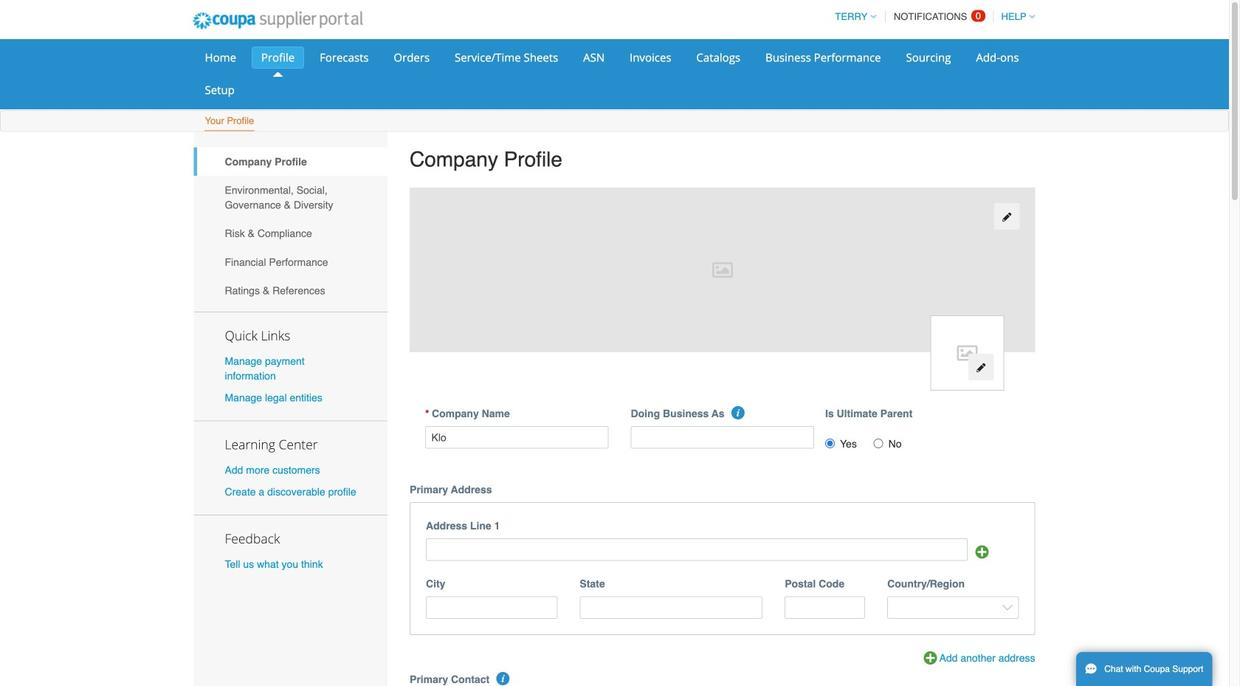 Task type: vqa. For each thing, say whether or not it's contained in the screenshot.
the Change image
yes



Task type: locate. For each thing, give the bounding box(es) containing it.
navigation
[[829, 2, 1036, 31]]

1 horizontal spatial change image image
[[1002, 212, 1013, 222]]

change image image
[[1002, 212, 1013, 222], [976, 362, 987, 373]]

change image image for logo
[[976, 362, 987, 373]]

None text field
[[425, 426, 609, 449], [426, 538, 968, 561], [580, 596, 763, 619], [425, 426, 609, 449], [426, 538, 968, 561], [580, 596, 763, 619]]

0 horizontal spatial change image image
[[976, 362, 987, 373]]

coupa supplier portal image
[[183, 2, 373, 39]]

None radio
[[826, 439, 835, 448], [874, 439, 884, 448], [826, 439, 835, 448], [874, 439, 884, 448]]

0 vertical spatial change image image
[[1002, 212, 1013, 222]]

logo image
[[931, 315, 1005, 391]]

1 vertical spatial change image image
[[976, 362, 987, 373]]

None text field
[[631, 426, 815, 449], [426, 596, 558, 619], [785, 596, 866, 619], [631, 426, 815, 449], [426, 596, 558, 619], [785, 596, 866, 619]]

additional information image
[[497, 672, 510, 685]]



Task type: describe. For each thing, give the bounding box(es) containing it.
change image image for background image
[[1002, 212, 1013, 222]]

add image
[[976, 546, 989, 559]]

additional information image
[[732, 406, 745, 420]]

background image
[[410, 188, 1036, 352]]



